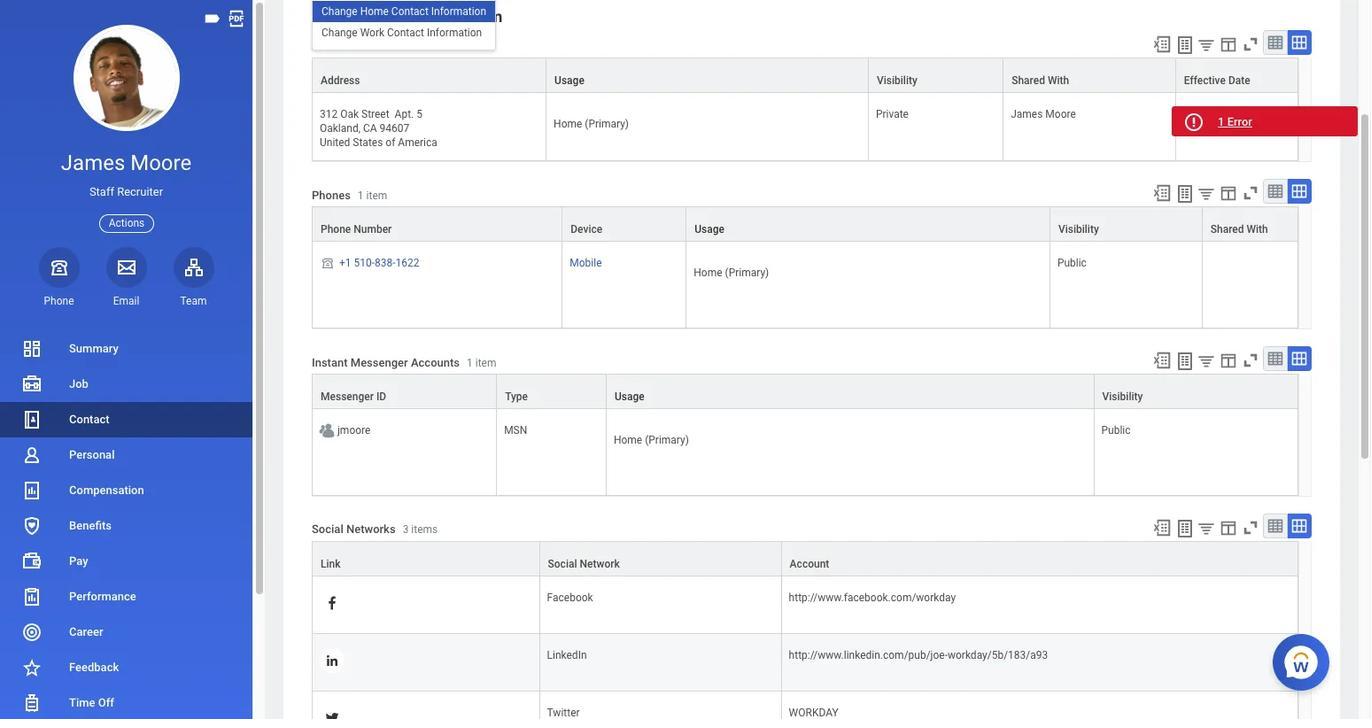 Task type: locate. For each thing, give the bounding box(es) containing it.
1 vertical spatial expand table image
[[1291, 183, 1308, 200]]

summary link
[[0, 331, 252, 367]]

2 horizontal spatial usage
[[695, 224, 725, 236]]

9 row from the top
[[312, 634, 1299, 692]]

5
[[417, 108, 422, 121]]

click to view/edit grid preferences image for instant messenger accounts
[[1219, 351, 1238, 370]]

performance link
[[0, 579, 252, 615]]

social networks 3 items
[[312, 523, 438, 536]]

career image
[[21, 622, 43, 643]]

james moore
[[1011, 108, 1076, 121], [61, 151, 191, 175]]

home (primary) element
[[554, 114, 629, 130], [694, 263, 769, 279], [614, 431, 689, 447]]

0 vertical spatial table image
[[1267, 34, 1284, 51]]

james inside navigation pane region
[[61, 151, 125, 175]]

1 vertical spatial change
[[322, 27, 358, 39]]

ca
[[363, 122, 377, 135]]

0 vertical spatial phone
[[321, 224, 351, 236]]

item inside instant messenger accounts 1 item
[[475, 357, 496, 369]]

0 vertical spatial select to filter grid data image
[[1197, 35, 1216, 54]]

1 vertical spatial public
[[1102, 425, 1131, 437]]

1 horizontal spatial james
[[1011, 108, 1043, 121]]

row
[[312, 58, 1299, 93], [312, 93, 1299, 161], [312, 207, 1299, 242], [312, 242, 1299, 329], [312, 374, 1299, 410], [312, 410, 1299, 496], [312, 541, 1299, 577], [312, 577, 1299, 634], [312, 634, 1299, 692], [312, 692, 1299, 719]]

table image for 3
[[1267, 517, 1284, 535]]

1 vertical spatial public element
[[1102, 421, 1131, 437]]

usage button for accounts
[[607, 375, 1094, 409]]

fullscreen image
[[1241, 35, 1261, 54], [1241, 184, 1261, 203], [1241, 351, 1261, 370], [1241, 518, 1261, 538]]

0 vertical spatial usage
[[555, 74, 585, 87]]

states
[[353, 137, 383, 149]]

1 row from the top
[[312, 58, 1299, 93]]

tag image
[[203, 9, 222, 28]]

staff recruiter
[[89, 185, 163, 199]]

click to view/edit grid preferences image for phones
[[1219, 184, 1238, 203]]

compensation
[[69, 484, 144, 497]]

1 vertical spatial james
[[61, 151, 125, 175]]

information up change work contact information option
[[431, 5, 486, 18]]

0 vertical spatial shared with
[[1012, 74, 1069, 87]]

public element for accounts
[[1102, 421, 1131, 437]]

1 vertical spatial export to excel image
[[1152, 184, 1172, 203]]

usage for item
[[695, 224, 725, 236]]

1 horizontal spatial public element
[[1102, 421, 1131, 437]]

messenger up jmoore element at the bottom left of page
[[321, 391, 374, 403]]

0 horizontal spatial moore
[[130, 151, 191, 175]]

1 vertical spatial home (primary) element
[[694, 263, 769, 279]]

export to worksheets image
[[1175, 35, 1196, 56]]

0 horizontal spatial social
[[312, 523, 343, 536]]

table image
[[1267, 350, 1284, 368], [1267, 517, 1284, 535]]

0 horizontal spatial phone
[[44, 295, 74, 307]]

0 vertical spatial social
[[312, 523, 343, 536]]

shared up james moore element
[[1012, 74, 1045, 87]]

row containing facebook
[[312, 577, 1299, 634]]

visibility for accounts
[[1102, 391, 1143, 403]]

phone image inside popup button
[[47, 257, 71, 278]]

7 row from the top
[[312, 541, 1299, 577]]

export to excel image for phones
[[1152, 184, 1172, 203]]

item down the change work contact information
[[382, 40, 403, 53]]

job
[[69, 377, 89, 391]]

2 horizontal spatial visibility
[[1102, 391, 1143, 403]]

1 vertical spatial home (primary)
[[694, 267, 769, 279]]

export to worksheets image
[[1175, 184, 1196, 205], [1175, 351, 1196, 372], [1175, 518, 1196, 540]]

shared
[[1012, 74, 1045, 87], [1211, 224, 1244, 236]]

export to worksheets image for 3
[[1175, 518, 1196, 540]]

information up the change work contact information
[[418, 7, 503, 26]]

social up facebook
[[548, 558, 577, 571]]

information for change home contact information
[[431, 5, 486, 18]]

(primary) for accounts
[[645, 434, 689, 447]]

phone image
[[320, 256, 336, 271], [47, 257, 71, 278]]

table image
[[1267, 34, 1284, 51], [1267, 183, 1284, 200]]

link
[[321, 558, 341, 571]]

select to filter grid data image
[[1197, 35, 1216, 54], [1197, 352, 1216, 370], [1197, 519, 1216, 538]]

1 vertical spatial visibility
[[1058, 224, 1099, 236]]

2 vertical spatial item
[[475, 357, 496, 369]]

table image up effective date popup button at the top of page
[[1267, 34, 1284, 51]]

phone button
[[39, 247, 79, 308]]

0 horizontal spatial shared with
[[1012, 74, 1069, 87]]

phone image up phone james moore element
[[47, 257, 71, 278]]

visibility for item
[[1058, 224, 1099, 236]]

1 change from the top
[[322, 5, 358, 18]]

social inside popup button
[[548, 558, 577, 571]]

1 horizontal spatial visibility
[[1058, 224, 1099, 236]]

2 change from the top
[[322, 27, 358, 39]]

312 oak street  apt. 5 oakland, ca 94607 united states of america
[[320, 108, 437, 149]]

item right accounts
[[475, 357, 496, 369]]

fullscreen image for social networks
[[1241, 518, 1261, 538]]

with
[[1048, 74, 1069, 87], [1247, 224, 1268, 236]]

0 vertical spatial click to view/edit grid preferences image
[[1219, 35, 1238, 54]]

1 vertical spatial table image
[[1267, 183, 1284, 200]]

workday/5b/183/a93
[[948, 649, 1048, 662]]

1 vertical spatial phone
[[44, 295, 74, 307]]

select to filter grid data image for accounts
[[1197, 352, 1216, 370]]

0 vertical spatial james moore
[[1011, 108, 1076, 121]]

phone number
[[321, 224, 392, 236]]

apt.
[[395, 108, 414, 121]]

device button
[[563, 208, 686, 241]]

1 vertical spatial click to view/edit grid preferences image
[[1219, 184, 1238, 203]]

america
[[398, 137, 437, 149]]

contact up change work contact information option
[[391, 5, 429, 18]]

item inside addresses 1 item
[[382, 40, 403, 53]]

1 vertical spatial shared with button
[[1203, 208, 1298, 241]]

facebook
[[547, 592, 593, 604]]

shared with button up james moore element
[[1004, 59, 1175, 92]]

item up number
[[366, 189, 387, 202]]

contact image
[[21, 409, 43, 430]]

0 horizontal spatial visibility
[[877, 74, 918, 87]]

510-
[[354, 257, 375, 270]]

shared with
[[1012, 74, 1069, 87], [1211, 224, 1268, 236]]

838-
[[375, 257, 396, 270]]

0 vertical spatial item
[[382, 40, 403, 53]]

information for change work contact information
[[427, 27, 482, 39]]

visibility button for item
[[1050, 208, 1202, 241]]

0 vertical spatial with
[[1048, 74, 1069, 87]]

team link
[[173, 247, 214, 308]]

usage
[[555, 74, 585, 87], [695, 224, 725, 236], [615, 391, 645, 403]]

toolbar for instant messenger accounts
[[1144, 347, 1312, 374]]

0 horizontal spatial phone image
[[47, 257, 71, 278]]

2 row from the top
[[312, 93, 1299, 161]]

change inside option
[[322, 5, 358, 18]]

312
[[320, 108, 338, 121]]

1 vertical spatial usage button
[[687, 208, 1050, 241]]

list box containing change home contact information
[[313, 1, 495, 44]]

1 vertical spatial social
[[548, 558, 577, 571]]

row containing link
[[312, 541, 1299, 577]]

2 vertical spatial expand table image
[[1291, 350, 1308, 368]]

1 horizontal spatial phone image
[[320, 256, 336, 271]]

home (primary) for accounts
[[614, 434, 689, 447]]

0 vertical spatial public element
[[1058, 254, 1087, 270]]

item for addresses
[[382, 40, 403, 53]]

public
[[1058, 257, 1087, 270], [1102, 425, 1131, 437]]

1 vertical spatial shared with
[[1211, 224, 1268, 236]]

2 vertical spatial export to worksheets image
[[1175, 518, 1196, 540]]

1 horizontal spatial usage
[[615, 391, 645, 403]]

2 vertical spatial usage
[[615, 391, 645, 403]]

device
[[571, 224, 603, 236]]

1 right phones in the top of the page
[[358, 189, 364, 202]]

personal link
[[0, 438, 252, 473]]

+1 510-838-1622
[[339, 257, 419, 270]]

1 horizontal spatial shared with
[[1211, 224, 1268, 236]]

item for phones
[[366, 189, 387, 202]]

shared with button
[[1004, 59, 1175, 92], [1203, 208, 1298, 241]]

moore
[[1046, 108, 1076, 121], [130, 151, 191, 175]]

1 horizontal spatial social
[[548, 558, 577, 571]]

public element
[[1058, 254, 1087, 270], [1102, 421, 1131, 437]]

6 row from the top
[[312, 410, 1299, 496]]

2 phone image from the left
[[47, 257, 71, 278]]

2 vertical spatial visibility button
[[1094, 375, 1298, 409]]

1 vertical spatial moore
[[130, 151, 191, 175]]

2 vertical spatial home (primary) element
[[614, 431, 689, 447]]

3 row from the top
[[312, 207, 1299, 242]]

mobile link
[[570, 254, 602, 270]]

contact down home contact information
[[387, 27, 424, 39]]

0 vertical spatial export to worksheets image
[[1175, 184, 1196, 205]]

msn image
[[318, 422, 336, 440]]

(primary)
[[585, 118, 629, 130], [725, 267, 769, 279], [645, 434, 689, 447]]

0 vertical spatial table image
[[1267, 350, 1284, 368]]

1 horizontal spatial with
[[1247, 224, 1268, 236]]

0 horizontal spatial public
[[1058, 257, 1087, 270]]

shared down select to filter grid data image
[[1211, 224, 1244, 236]]

list box
[[313, 1, 495, 44]]

1 vertical spatial messenger
[[321, 391, 374, 403]]

table image right select to filter grid data image
[[1267, 183, 1284, 200]]

summary image
[[21, 338, 43, 360]]

home (primary)
[[554, 118, 629, 130], [694, 267, 769, 279], [614, 434, 689, 447]]

2 horizontal spatial (primary)
[[725, 267, 769, 279]]

msn
[[504, 425, 527, 437]]

cell
[[1203, 242, 1299, 329]]

0 vertical spatial expand table image
[[1291, 34, 1308, 51]]

information inside option
[[427, 27, 482, 39]]

1 vertical spatial table image
[[1267, 517, 1284, 535]]

toolbar
[[1144, 30, 1312, 58], [1144, 179, 1312, 207], [1144, 347, 1312, 374], [1144, 514, 1312, 541]]

0 vertical spatial moore
[[1046, 108, 1076, 121]]

information
[[431, 5, 486, 18], [418, 7, 503, 26], [427, 27, 482, 39]]

select to filter grid data image for item
[[1197, 35, 1216, 54]]

0 vertical spatial public
[[1058, 257, 1087, 270]]

0 vertical spatial visibility
[[877, 74, 918, 87]]

messenger up id
[[351, 356, 408, 369]]

james moore element
[[1011, 105, 1076, 121]]

time
[[69, 696, 95, 710]]

2 vertical spatial export to excel image
[[1152, 351, 1172, 370]]

change
[[322, 5, 358, 18], [322, 27, 358, 39]]

linkedin image
[[324, 653, 340, 669]]

toolbar for addresses
[[1144, 30, 1312, 58]]

james
[[1011, 108, 1043, 121], [61, 151, 125, 175]]

recruiter
[[117, 185, 163, 199]]

1 horizontal spatial public
[[1102, 425, 1131, 437]]

5 row from the top
[[312, 374, 1299, 410]]

phone image left +1
[[320, 256, 336, 271]]

feedback link
[[0, 650, 252, 686]]

0 horizontal spatial james
[[61, 151, 125, 175]]

2 vertical spatial click to view/edit grid preferences image
[[1219, 351, 1238, 370]]

table image for addresses
[[1267, 34, 1284, 51]]

0 horizontal spatial james moore
[[61, 151, 191, 175]]

2 vertical spatial visibility
[[1102, 391, 1143, 403]]

navigation pane region
[[0, 0, 266, 719]]

social for network
[[548, 558, 577, 571]]

row containing 312 oak street  apt. 5
[[312, 93, 1299, 161]]

1 vertical spatial (primary)
[[725, 267, 769, 279]]

effective date
[[1184, 74, 1250, 87]]

messenger
[[351, 356, 408, 369], [321, 391, 374, 403]]

list containing summary
[[0, 331, 252, 719]]

1 vertical spatial item
[[366, 189, 387, 202]]

change for change work contact information
[[322, 27, 358, 39]]

home
[[360, 5, 389, 18], [312, 7, 355, 26], [554, 118, 582, 130], [694, 267, 722, 279], [614, 434, 642, 447]]

social network
[[548, 558, 620, 571]]

1 down work
[[374, 40, 380, 53]]

1 vertical spatial visibility button
[[1050, 208, 1202, 241]]

item inside phones 1 item
[[366, 189, 387, 202]]

0 horizontal spatial shared
[[1012, 74, 1045, 87]]

1 vertical spatial export to worksheets image
[[1175, 351, 1196, 372]]

time off link
[[0, 686, 252, 719]]

public element for item
[[1058, 254, 1087, 270]]

list
[[0, 331, 252, 719]]

0 vertical spatial visibility button
[[869, 59, 1003, 92]]

1 vertical spatial with
[[1247, 224, 1268, 236]]

phone inside navigation pane region
[[44, 295, 74, 307]]

contact up personal
[[69, 413, 109, 426]]

4 row from the top
[[312, 242, 1299, 329]]

home contact information
[[312, 7, 503, 26]]

united
[[320, 137, 350, 149]]

1
[[374, 40, 380, 53], [1218, 115, 1225, 128], [358, 189, 364, 202], [467, 357, 473, 369]]

click to view/edit grid preferences image
[[1219, 35, 1238, 54], [1219, 184, 1238, 203], [1219, 351, 1238, 370]]

2 vertical spatial (primary)
[[645, 434, 689, 447]]

0 horizontal spatial (primary)
[[585, 118, 629, 130]]

number
[[354, 224, 392, 236]]

phone james moore element
[[39, 294, 79, 308]]

1 horizontal spatial phone
[[321, 224, 351, 236]]

contact inside option
[[391, 5, 429, 18]]

social up link
[[312, 523, 343, 536]]

2 vertical spatial select to filter grid data image
[[1197, 519, 1216, 538]]

0 horizontal spatial public element
[[1058, 254, 1087, 270]]

team
[[180, 295, 207, 307]]

row containing address
[[312, 58, 1299, 93]]

oak
[[340, 108, 359, 121]]

2 vertical spatial usage button
[[607, 375, 1094, 409]]

time off image
[[21, 693, 43, 714]]

shared with down select to filter grid data image
[[1211, 224, 1268, 236]]

row containing linkedin
[[312, 634, 1299, 692]]

1 vertical spatial james moore
[[61, 151, 191, 175]]

usage button
[[547, 59, 868, 92], [687, 208, 1050, 241], [607, 375, 1094, 409]]

change inside option
[[322, 27, 358, 39]]

compensation image
[[21, 480, 43, 501]]

job link
[[0, 367, 252, 402]]

1 left error
[[1218, 115, 1225, 128]]

shared with up james moore element
[[1012, 74, 1069, 87]]

toolbar for social networks
[[1144, 514, 1312, 541]]

information inside option
[[431, 5, 486, 18]]

select to filter grid data image
[[1197, 185, 1216, 203]]

+1 510-838-1622 link
[[339, 254, 419, 270]]

0 horizontal spatial usage
[[555, 74, 585, 87]]

1 horizontal spatial james moore
[[1011, 108, 1076, 121]]

contact
[[391, 5, 429, 18], [358, 7, 415, 26], [387, 27, 424, 39], [69, 413, 109, 426]]

phone
[[321, 224, 351, 236], [44, 295, 74, 307]]

row containing +1 510-838-1622
[[312, 242, 1299, 329]]

8 row from the top
[[312, 577, 1299, 634]]

0 vertical spatial james
[[1011, 108, 1043, 121]]

1 right accounts
[[467, 357, 473, 369]]

fullscreen image for instant messenger accounts
[[1241, 351, 1261, 370]]

2 vertical spatial home (primary)
[[614, 434, 689, 447]]

1 vertical spatial shared
[[1211, 224, 1244, 236]]

shared with button down select to filter grid data image
[[1203, 208, 1298, 241]]

expand table image
[[1291, 34, 1308, 51], [1291, 183, 1308, 200], [1291, 350, 1308, 368]]

oakland,
[[320, 122, 361, 135]]

1 vertical spatial usage
[[695, 224, 725, 236]]

1 horizontal spatial (primary)
[[645, 434, 689, 447]]

benefits link
[[0, 508, 252, 544]]

0 vertical spatial change
[[322, 5, 358, 18]]

fullscreen image for addresses
[[1241, 35, 1261, 54]]

visibility button
[[869, 59, 1003, 92], [1050, 208, 1202, 241], [1094, 375, 1298, 409]]

phone up summary
[[44, 295, 74, 307]]

mail image
[[116, 257, 137, 278]]

information up address popup button
[[427, 27, 482, 39]]

0 vertical spatial shared
[[1012, 74, 1045, 87]]

0 vertical spatial (primary)
[[585, 118, 629, 130]]

phone up +1
[[321, 224, 351, 236]]

expand table image
[[1291, 517, 1308, 535]]

personal image
[[21, 445, 43, 466]]

0 horizontal spatial shared with button
[[1004, 59, 1175, 92]]

export to excel image
[[1152, 35, 1172, 54], [1152, 184, 1172, 203], [1152, 351, 1172, 370]]



Task type: vqa. For each thing, say whether or not it's contained in the screenshot.
right Shared With popup button
yes



Task type: describe. For each thing, give the bounding box(es) containing it.
change home contact information option
[[313, 1, 495, 22]]

pay image
[[21, 551, 43, 572]]

0 vertical spatial home (primary)
[[554, 118, 629, 130]]

benefits image
[[21, 516, 43, 537]]

94607
[[380, 122, 410, 135]]

account
[[790, 558, 829, 571]]

actions button
[[99, 214, 154, 233]]

moore inside navigation pane region
[[130, 151, 191, 175]]

jmoore
[[337, 425, 371, 437]]

contact up work
[[358, 7, 415, 26]]

social network button
[[540, 542, 781, 576]]

0 horizontal spatial with
[[1048, 74, 1069, 87]]

http://www.linkedin.com/pub/joe-
[[789, 649, 948, 662]]

account button
[[782, 542, 1298, 576]]

1 phone image from the left
[[320, 256, 336, 271]]

benefits
[[69, 519, 112, 532]]

off
[[98, 696, 114, 710]]

change work contact information option
[[313, 22, 495, 44]]

list inside navigation pane region
[[0, 331, 252, 719]]

expand table image for phones
[[1291, 183, 1308, 200]]

1622
[[396, 257, 419, 270]]

http://www.facebook.com/workday
[[789, 592, 956, 604]]

performance
[[69, 590, 136, 603]]

home (primary) for item
[[694, 267, 769, 279]]

career link
[[0, 615, 252, 650]]

email
[[113, 295, 139, 307]]

export to excel image for instant messenger accounts
[[1152, 351, 1172, 370]]

linkedin
[[547, 649, 587, 662]]

messenger inside popup button
[[321, 391, 374, 403]]

exclamation image
[[1187, 116, 1200, 129]]

export to excel image for addresses
[[1152, 35, 1172, 54]]

change for change home contact information
[[322, 5, 358, 18]]

id
[[376, 391, 386, 403]]

+1
[[339, 257, 351, 270]]

phones 1 item
[[312, 188, 387, 202]]

expand table image for instant messenger accounts
[[1291, 350, 1308, 368]]

1 inside instant messenger accounts 1 item
[[467, 357, 473, 369]]

work
[[360, 27, 385, 39]]

feedback
[[69, 661, 119, 674]]

job image
[[21, 374, 43, 395]]

change home contact information
[[322, 5, 486, 18]]

view printable version (pdf) image
[[227, 9, 246, 28]]

of
[[386, 137, 395, 149]]

networks
[[346, 523, 396, 536]]

click to view/edit grid preferences image
[[1219, 518, 1238, 538]]

type
[[505, 391, 528, 403]]

row containing messenger id
[[312, 374, 1299, 410]]

pay
[[69, 555, 88, 568]]

link button
[[313, 542, 539, 576]]

instant
[[312, 356, 348, 369]]

effective date button
[[1176, 59, 1298, 92]]

twitter image
[[324, 711, 340, 719]]

social for networks
[[312, 523, 343, 536]]

1 error
[[1218, 115, 1252, 128]]

james inside row
[[1011, 108, 1043, 121]]

actions
[[109, 217, 145, 229]]

msn element
[[504, 421, 527, 437]]

visibility button for accounts
[[1094, 375, 1298, 409]]

1 horizontal spatial moore
[[1046, 108, 1076, 121]]

time off
[[69, 696, 114, 710]]

usage for accounts
[[615, 391, 645, 403]]

type button
[[497, 375, 606, 409]]

phones
[[312, 188, 351, 202]]

email james moore element
[[106, 294, 147, 308]]

0 vertical spatial home (primary) element
[[554, 114, 629, 130]]

table image for phones
[[1267, 183, 1284, 200]]

addresses 1 item
[[312, 39, 403, 53]]

http://www.linkedin.com/pub/joe-workday/5b/183/a93
[[789, 649, 1048, 662]]

public for item
[[1058, 257, 1087, 270]]

instant messenger accounts 1 item
[[312, 356, 496, 369]]

network
[[580, 558, 620, 571]]

pay link
[[0, 544, 252, 579]]

james moore inside navigation pane region
[[61, 151, 191, 175]]

select to filter grid data image for 3
[[1197, 519, 1216, 538]]

personal
[[69, 448, 115, 462]]

address button
[[313, 59, 546, 92]]

home (primary) element for item
[[694, 263, 769, 279]]

export to excel image
[[1152, 518, 1172, 538]]

change work contact information
[[322, 27, 482, 39]]

export to worksheets image for accounts
[[1175, 351, 1196, 372]]

phone number button
[[313, 208, 562, 241]]

table image for accounts
[[1267, 350, 1284, 368]]

export to worksheets image for item
[[1175, 184, 1196, 205]]

summary
[[69, 342, 118, 355]]

1 inside addresses 1 item
[[374, 40, 380, 53]]

row containing jmoore
[[312, 410, 1299, 496]]

phone for phone
[[44, 295, 74, 307]]

performance image
[[21, 586, 43, 608]]

10 row from the top
[[312, 692, 1299, 719]]

1 error button
[[1172, 106, 1358, 136]]

staff
[[89, 185, 114, 199]]

3
[[403, 524, 409, 536]]

row containing phone number
[[312, 207, 1299, 242]]

contact inside option
[[387, 27, 424, 39]]

home (primary) element for accounts
[[614, 431, 689, 447]]

1 inside 'button'
[[1218, 115, 1225, 128]]

error
[[1227, 115, 1252, 128]]

0 vertical spatial messenger
[[351, 356, 408, 369]]

0 vertical spatial shared with button
[[1004, 59, 1175, 92]]

messenger id button
[[313, 375, 496, 409]]

jmoore element
[[337, 421, 371, 437]]

phone for phone number
[[321, 224, 351, 236]]

email button
[[106, 247, 147, 308]]

fullscreen image for phones
[[1241, 184, 1261, 203]]

view team image
[[183, 257, 204, 278]]

mobile
[[570, 257, 602, 270]]

toolbar for phones
[[1144, 179, 1312, 207]]

items
[[411, 524, 438, 536]]

expand table image for addresses
[[1291, 34, 1308, 51]]

accounts
[[411, 356, 460, 369]]

1 horizontal spatial shared
[[1211, 224, 1244, 236]]

feedback image
[[21, 657, 43, 679]]

0 vertical spatial usage button
[[547, 59, 868, 92]]

contact inside list
[[69, 413, 109, 426]]

public for accounts
[[1102, 425, 1131, 437]]

facebook image
[[324, 595, 340, 611]]

1 horizontal spatial shared with button
[[1203, 208, 1298, 241]]

compensation link
[[0, 473, 252, 508]]

home inside option
[[360, 5, 389, 18]]

career
[[69, 625, 103, 639]]

messenger id
[[321, 391, 386, 403]]

contact link
[[0, 402, 252, 438]]

private element
[[876, 105, 909, 121]]

address
[[321, 74, 360, 87]]

effective
[[1184, 74, 1226, 87]]

date
[[1229, 74, 1250, 87]]

street
[[361, 108, 389, 121]]

click to view/edit grid preferences image for addresses
[[1219, 35, 1238, 54]]

team james moore element
[[173, 294, 214, 308]]

private
[[876, 108, 909, 121]]

1 inside phones 1 item
[[358, 189, 364, 202]]

01/07/2008
[[1183, 108, 1240, 121]]

(primary) for item
[[725, 267, 769, 279]]

usage button for item
[[687, 208, 1050, 241]]

addresses
[[312, 39, 367, 53]]



